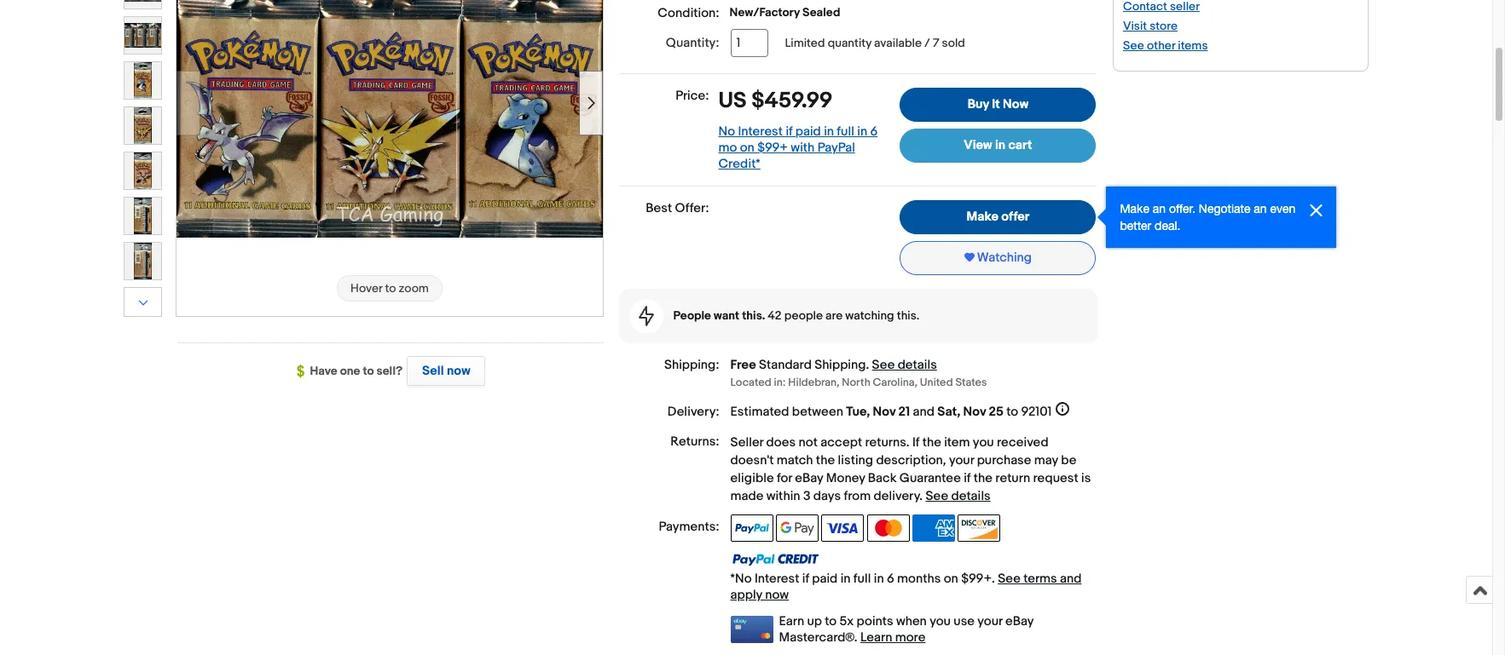 Task type: vqa. For each thing, say whether or not it's contained in the screenshot.
the to to the left
yes



Task type: locate. For each thing, give the bounding box(es) containing it.
to right 'one'
[[363, 364, 374, 379]]

request
[[1033, 471, 1078, 487]]

no
[[718, 124, 735, 140]]

master card image
[[867, 515, 910, 543]]

1 vertical spatial details
[[951, 489, 991, 505]]

2 vertical spatial to
[[825, 614, 837, 631]]

1 horizontal spatial you
[[973, 435, 994, 451]]

0 horizontal spatial now
[[447, 363, 470, 379]]

it
[[992, 96, 1000, 113]]

0 vertical spatial now
[[447, 363, 470, 379]]

this.
[[742, 309, 765, 323], [897, 309, 919, 323]]

details up discover image
[[951, 489, 991, 505]]

and right terms
[[1060, 572, 1082, 588]]

1 vertical spatial now
[[765, 588, 789, 604]]

0 horizontal spatial your
[[949, 453, 974, 469]]

. down "guarantee" at the right bottom of page
[[919, 489, 923, 505]]

0 horizontal spatial to
[[363, 364, 374, 379]]

0 vertical spatial paid
[[795, 124, 821, 140]]

the down purchase
[[974, 471, 992, 487]]

nov left 25
[[963, 405, 986, 421]]

nov left 21
[[873, 405, 896, 421]]

ebay mastercard image
[[730, 617, 773, 644]]

0 vertical spatial your
[[949, 453, 974, 469]]

1 horizontal spatial your
[[977, 614, 1003, 631]]

free
[[730, 357, 756, 373]]

make
[[1120, 202, 1149, 216], [967, 209, 998, 225]]

0 vertical spatial ebay
[[795, 471, 823, 487]]

picture 2 of 9 image
[[124, 0, 161, 9]]

even
[[1270, 202, 1296, 216]]

0 horizontal spatial on
[[740, 140, 754, 156]]

1 vertical spatial interest
[[755, 572, 799, 588]]

in right with
[[824, 124, 834, 140]]

1 vertical spatial your
[[977, 614, 1003, 631]]

$99+.
[[961, 572, 995, 588]]

2 horizontal spatial to
[[1006, 405, 1018, 421]]

*no interest if paid in full in 6 months on $99+.
[[730, 572, 998, 588]]

interest
[[738, 124, 783, 140], [755, 572, 799, 588]]

paid up up
[[812, 572, 838, 588]]

see terms and apply now link
[[730, 572, 1082, 604]]

sold
[[942, 36, 965, 50]]

if up '. see details'
[[964, 471, 971, 487]]

learn more link
[[860, 631, 926, 647]]

6 right paypal
[[870, 124, 878, 140]]

1 horizontal spatial if
[[802, 572, 809, 588]]

details up united
[[898, 357, 937, 373]]

now right 'sell' on the bottom of page
[[447, 363, 470, 379]]

0 vertical spatial interest
[[738, 124, 783, 140]]

0 horizontal spatial if
[[786, 124, 793, 140]]

google pay image
[[776, 515, 819, 543]]

see left terms
[[998, 572, 1021, 588]]

0 vertical spatial details
[[898, 357, 937, 373]]

your inside earn up to 5x points when you use your ebay mastercard®.
[[977, 614, 1003, 631]]

you left use
[[930, 614, 951, 631]]

interest inside no interest if paid in full in 6 mo on $99+ with paypal credit*
[[738, 124, 783, 140]]

25
[[989, 405, 1004, 421]]

1 vertical spatial to
[[1006, 405, 1018, 421]]

an
[[1153, 202, 1166, 216], [1254, 202, 1267, 216]]

standard shipping . see details
[[759, 357, 937, 373]]

3
[[803, 489, 810, 505]]

2 vertical spatial if
[[802, 572, 809, 588]]

your down item
[[949, 453, 974, 469]]

if inside no interest if paid in full in 6 mo on $99+ with paypal credit*
[[786, 124, 793, 140]]

view
[[964, 137, 992, 154]]

now inside see terms and apply now
[[765, 588, 789, 604]]

1 vertical spatial ebay
[[1005, 614, 1034, 631]]

this. left the 42
[[742, 309, 765, 323]]

2 nov from the left
[[963, 405, 986, 421]]

make inside the 'make an offer. negotiate an even better deal.'
[[1120, 202, 1149, 216]]

ebay down terms
[[1005, 614, 1034, 631]]

in right paypal
[[857, 124, 867, 140]]

1 horizontal spatial this.
[[897, 309, 919, 323]]

full up points
[[853, 572, 871, 588]]

0 horizontal spatial nov
[[873, 405, 896, 421]]

0 vertical spatial you
[[973, 435, 994, 451]]

quantity:
[[666, 35, 719, 51]]

0 vertical spatial to
[[363, 364, 374, 379]]

1 horizontal spatial now
[[765, 588, 789, 604]]

make offer link
[[900, 200, 1096, 234]]

make for make an offer. negotiate an even better deal.
[[1120, 202, 1149, 216]]

interest right no
[[738, 124, 783, 140]]

0 horizontal spatial .
[[866, 357, 869, 373]]

1 vertical spatial full
[[853, 572, 871, 588]]

full
[[837, 124, 854, 140], [853, 572, 871, 588]]

ebay up 3
[[795, 471, 823, 487]]

if for $99+.
[[802, 572, 809, 588]]

visit store see other items
[[1123, 19, 1208, 53]]

1 horizontal spatial on
[[944, 572, 958, 588]]

see other items link
[[1123, 38, 1208, 53]]

0 vertical spatial see details link
[[872, 357, 937, 373]]

to for earn up to 5x points when you use your ebay mastercard®.
[[825, 614, 837, 631]]

to right 25
[[1006, 405, 1018, 421]]

dollar sign image
[[296, 365, 310, 379]]

located in: hildebran, north carolina, united states
[[730, 376, 987, 390]]

payments:
[[659, 520, 719, 536]]

6 left 'months'
[[887, 572, 894, 588]]

0 horizontal spatial and
[[913, 405, 935, 421]]

1 vertical spatial the
[[816, 453, 835, 469]]

to inside earn up to 5x points when you use your ebay mastercard®.
[[825, 614, 837, 631]]

.
[[866, 357, 869, 373], [919, 489, 923, 505]]

the down accept
[[816, 453, 835, 469]]

you
[[973, 435, 994, 451], [930, 614, 951, 631]]

on left $99+.
[[944, 572, 958, 588]]

1 horizontal spatial make
[[1120, 202, 1149, 216]]

advertisement region
[[1113, 80, 1369, 293]]

make inside make offer link
[[967, 209, 998, 225]]

2 horizontal spatial the
[[974, 471, 992, 487]]

paypal
[[817, 140, 855, 156]]

an up the "deal."
[[1153, 202, 1166, 216]]

1 vertical spatial see details link
[[926, 489, 991, 505]]

2 horizontal spatial if
[[964, 471, 971, 487]]

have one to sell?
[[310, 364, 403, 379]]

make left offer
[[967, 209, 998, 225]]

delivery:
[[668, 405, 719, 421]]

0 vertical spatial the
[[922, 435, 941, 451]]

1 horizontal spatial an
[[1254, 202, 1267, 216]]

now up earn in the bottom of the page
[[765, 588, 789, 604]]

and right 21
[[913, 405, 935, 421]]

in left cart
[[995, 137, 1005, 154]]

see details link up the carolina,
[[872, 357, 937, 373]]

1 vertical spatial you
[[930, 614, 951, 631]]

0 vertical spatial and
[[913, 405, 935, 421]]

your right use
[[977, 614, 1003, 631]]

no interest if paid in full in 6 mo on $99+ with paypal credit*
[[718, 124, 878, 172]]

buy it now link
[[900, 88, 1096, 122]]

on right mo
[[740, 140, 754, 156]]

if down paypal credit image
[[802, 572, 809, 588]]

money
[[826, 471, 865, 487]]

1 this. from the left
[[742, 309, 765, 323]]

0 vertical spatial full
[[837, 124, 854, 140]]

0 vertical spatial on
[[740, 140, 754, 156]]

1 horizontal spatial .
[[919, 489, 923, 505]]

1 vertical spatial and
[[1060, 572, 1082, 588]]

make an offer. negotiate an even better deal. tooltip
[[1106, 187, 1337, 248]]

interest down paypal credit image
[[755, 572, 799, 588]]

standard
[[759, 357, 812, 373]]

make for make offer
[[967, 209, 998, 225]]

interest for *no
[[755, 572, 799, 588]]

not
[[799, 435, 818, 451]]

6 inside no interest if paid in full in 6 mo on $99+ with paypal credit*
[[870, 124, 878, 140]]

1 horizontal spatial details
[[951, 489, 991, 505]]

new/factory
[[730, 5, 800, 20]]

an left 'even'
[[1254, 202, 1267, 216]]

1 nov from the left
[[873, 405, 896, 421]]

offer.
[[1169, 202, 1195, 216]]

1 horizontal spatial the
[[922, 435, 941, 451]]

if
[[912, 435, 919, 451]]

mo
[[718, 140, 737, 156]]

states
[[955, 376, 987, 390]]

0 horizontal spatial make
[[967, 209, 998, 225]]

0 horizontal spatial an
[[1153, 202, 1166, 216]]

0 vertical spatial 6
[[870, 124, 878, 140]]

full for months
[[853, 572, 871, 588]]

on inside no interest if paid in full in 6 mo on $99+ with paypal credit*
[[740, 140, 754, 156]]

if
[[786, 124, 793, 140], [964, 471, 971, 487], [802, 572, 809, 588]]

discover image
[[958, 515, 1001, 543]]

. up 'located in: hildebran, north carolina, united states'
[[866, 357, 869, 373]]

mastercard®.
[[779, 631, 858, 647]]

purchase
[[977, 453, 1031, 469]]

returns:
[[671, 434, 719, 451]]

1 horizontal spatial to
[[825, 614, 837, 631]]

this. right watching
[[897, 309, 919, 323]]

0 horizontal spatial 6
[[870, 124, 878, 140]]

see details link
[[872, 357, 937, 373], [926, 489, 991, 505]]

full for mo
[[837, 124, 854, 140]]

0 vertical spatial if
[[786, 124, 793, 140]]

back
[[868, 471, 897, 487]]

full right with
[[837, 124, 854, 140]]

paid for months
[[812, 572, 838, 588]]

full inside no interest if paid in full in 6 mo on $99+ with paypal credit*
[[837, 124, 854, 140]]

paid down $459.99
[[795, 124, 821, 140]]

price:
[[675, 88, 709, 104]]

for
[[777, 471, 792, 487]]

when
[[896, 614, 927, 631]]

92101
[[1021, 405, 1052, 421]]

months
[[897, 572, 941, 588]]

1 vertical spatial if
[[964, 471, 971, 487]]

1 horizontal spatial nov
[[963, 405, 986, 421]]

see down visit
[[1123, 38, 1144, 53]]

$459.99
[[752, 88, 833, 114]]

you right item
[[973, 435, 994, 451]]

items
[[1178, 38, 1208, 53]]

the
[[922, 435, 941, 451], [816, 453, 835, 469], [974, 471, 992, 487]]

0 horizontal spatial you
[[930, 614, 951, 631]]

1 vertical spatial on
[[944, 572, 958, 588]]

1 vertical spatial paid
[[812, 572, 838, 588]]

make an offer. negotiate an even better deal.
[[1120, 202, 1296, 233]]

received
[[997, 435, 1049, 451]]

ebay
[[795, 471, 823, 487], [1005, 614, 1034, 631]]

1 horizontal spatial 6
[[887, 572, 894, 588]]

limited quantity available / 7 sold
[[785, 36, 965, 50]]

0 horizontal spatial this.
[[742, 309, 765, 323]]

us $459.99
[[718, 88, 833, 114]]

paid inside no interest if paid in full in 6 mo on $99+ with paypal credit*
[[795, 124, 821, 140]]

be
[[1061, 453, 1076, 469]]

make up 'better'
[[1120, 202, 1149, 216]]

on
[[740, 140, 754, 156], [944, 572, 958, 588]]

the right if
[[922, 435, 941, 451]]

paid
[[795, 124, 821, 140], [812, 572, 838, 588]]

picture 4 of 9 image
[[124, 62, 161, 99]]

watching
[[845, 309, 894, 323]]

see details link down "guarantee" at the right bottom of page
[[926, 489, 991, 505]]

2 vertical spatial the
[[974, 471, 992, 487]]

if down $459.99
[[786, 124, 793, 140]]

made
[[730, 489, 763, 505]]

1 horizontal spatial and
[[1060, 572, 1082, 588]]

1 horizontal spatial ebay
[[1005, 614, 1034, 631]]

1 vertical spatial 6
[[887, 572, 894, 588]]

item
[[944, 435, 970, 451]]

to left 5x
[[825, 614, 837, 631]]

delivery
[[874, 489, 919, 505]]

. see details
[[919, 489, 991, 505]]

return
[[995, 471, 1030, 487]]

in:
[[774, 376, 786, 390]]

tue,
[[846, 405, 870, 421]]

6 for *no interest if paid in full in 6 months on $99+.
[[887, 572, 894, 588]]

offer:
[[675, 200, 709, 217]]

see terms and apply now
[[730, 572, 1082, 604]]



Task type: describe. For each thing, give the bounding box(es) containing it.
want
[[714, 309, 739, 323]]

seller
[[730, 435, 763, 451]]

see details link for .
[[872, 357, 937, 373]]

3x sealed fossil long/hanger booster packs (artset) wotc original pokemon cards - picture 1 of 9 image
[[177, 0, 603, 238]]

see up the carolina,
[[872, 357, 895, 373]]

sat,
[[937, 405, 960, 421]]

see details link for details
[[926, 489, 991, 505]]

visit
[[1123, 19, 1147, 33]]

credit*
[[718, 156, 760, 172]]

picture 3 of 9 image
[[124, 17, 161, 54]]

negotiate
[[1199, 202, 1250, 216]]

sell
[[422, 363, 444, 379]]

view in cart
[[964, 137, 1032, 154]]

picture 8 of 9 image
[[124, 243, 161, 280]]

best
[[646, 200, 672, 217]]

have
[[310, 364, 337, 379]]

sell now link
[[403, 356, 486, 386]]

picture 5 of 9 image
[[124, 107, 161, 144]]

if inside the if the return request is made within 3 days from delivery
[[964, 471, 971, 487]]

sell?
[[377, 364, 403, 379]]

listing
[[838, 453, 873, 469]]

is
[[1081, 471, 1091, 487]]

quantity
[[828, 36, 871, 50]]

buy it now
[[968, 96, 1029, 113]]

sell now
[[422, 363, 470, 379]]

on for mo
[[740, 140, 754, 156]]

0 horizontal spatial ebay
[[795, 471, 823, 487]]

north
[[842, 376, 870, 390]]

on for months
[[944, 572, 958, 588]]

you inside seller does not accept returns. if the item you received doesn't match the listing description, your purchase may be eligible for
[[973, 435, 994, 451]]

ebay money back guarantee
[[795, 471, 961, 487]]

other
[[1147, 38, 1175, 53]]

1 vertical spatial .
[[919, 489, 923, 505]]

watching button
[[900, 241, 1096, 275]]

estimated between tue, nov 21 and sat, nov 25 to 92101
[[730, 405, 1052, 421]]

does
[[766, 435, 796, 451]]

in up 5x
[[840, 572, 851, 588]]

match
[[777, 453, 813, 469]]

better
[[1120, 219, 1151, 233]]

up
[[807, 614, 822, 631]]

best offer:
[[646, 200, 709, 217]]

visa image
[[821, 515, 864, 543]]

learn more
[[860, 631, 926, 647]]

limited
[[785, 36, 825, 50]]

between
[[792, 405, 843, 421]]

eligible
[[730, 471, 774, 487]]

interest for no
[[738, 124, 783, 140]]

see inside visit store see other items
[[1123, 38, 1144, 53]]

if for $99+
[[786, 124, 793, 140]]

seller does not accept returns. if the item you received doesn't match the listing description, your purchase may be eligible for
[[730, 435, 1076, 487]]

shipping:
[[664, 357, 719, 373]]

terms
[[1023, 572, 1057, 588]]

21
[[898, 405, 910, 421]]

carolina,
[[873, 376, 917, 390]]

6 for no interest if paid in full in 6 mo on $99+ with paypal credit*
[[870, 124, 878, 140]]

people want this. 42 people are watching this.
[[673, 309, 919, 323]]

2 an from the left
[[1254, 202, 1267, 216]]

1 an from the left
[[1153, 202, 1166, 216]]

are
[[825, 309, 843, 323]]

ebay inside earn up to 5x points when you use your ebay mastercard®.
[[1005, 614, 1034, 631]]

the inside the if the return request is made within 3 days from delivery
[[974, 471, 992, 487]]

cart
[[1008, 137, 1032, 154]]

deal.
[[1155, 219, 1181, 233]]

0 vertical spatial .
[[866, 357, 869, 373]]

estimated
[[730, 405, 789, 421]]

Quantity: text field
[[730, 29, 768, 57]]

earn
[[779, 614, 804, 631]]

$99+
[[757, 140, 788, 156]]

accept
[[821, 435, 862, 451]]

you inside earn up to 5x points when you use your ebay mastercard®.
[[930, 614, 951, 631]]

buy
[[968, 96, 989, 113]]

see inside see terms and apply now
[[998, 572, 1021, 588]]

to for have one to sell?
[[363, 364, 374, 379]]

picture 7 of 9 image
[[124, 198, 161, 234]]

in left 'months'
[[874, 572, 884, 588]]

7
[[933, 36, 939, 50]]

paypal image
[[730, 515, 773, 543]]

paid for mo
[[795, 124, 821, 140]]

your inside seller does not accept returns. if the item you received doesn't match the listing description, your purchase may be eligible for
[[949, 453, 974, 469]]

paypal credit image
[[730, 553, 819, 567]]

us $459.99 main content
[[619, 0, 1098, 647]]

picture 6 of 9 image
[[124, 153, 161, 189]]

located
[[730, 376, 771, 390]]

with details__icon image
[[638, 306, 654, 327]]

more
[[895, 631, 926, 647]]

see down "guarantee" at the right bottom of page
[[926, 489, 948, 505]]

2 this. from the left
[[897, 309, 919, 323]]

days
[[813, 489, 841, 505]]

american express image
[[912, 515, 955, 543]]

make offer
[[967, 209, 1029, 225]]

guarantee
[[899, 471, 961, 487]]

united
[[920, 376, 953, 390]]

*no
[[730, 572, 752, 588]]

people
[[784, 309, 823, 323]]

store
[[1150, 19, 1178, 33]]

points
[[857, 614, 893, 631]]

/
[[924, 36, 930, 50]]

apply
[[730, 588, 762, 604]]

condition:
[[658, 5, 719, 21]]

5x
[[840, 614, 854, 631]]

and inside see terms and apply now
[[1060, 572, 1082, 588]]

0 horizontal spatial details
[[898, 357, 937, 373]]

now
[[1003, 96, 1029, 113]]

learn
[[860, 631, 892, 647]]

offer
[[1001, 209, 1029, 225]]

with
[[791, 140, 815, 156]]

42
[[768, 309, 782, 323]]

0 horizontal spatial the
[[816, 453, 835, 469]]

shipping
[[815, 357, 866, 373]]

may
[[1034, 453, 1058, 469]]

within
[[766, 489, 800, 505]]

earn up to 5x points when you use your ebay mastercard®.
[[779, 614, 1034, 647]]



